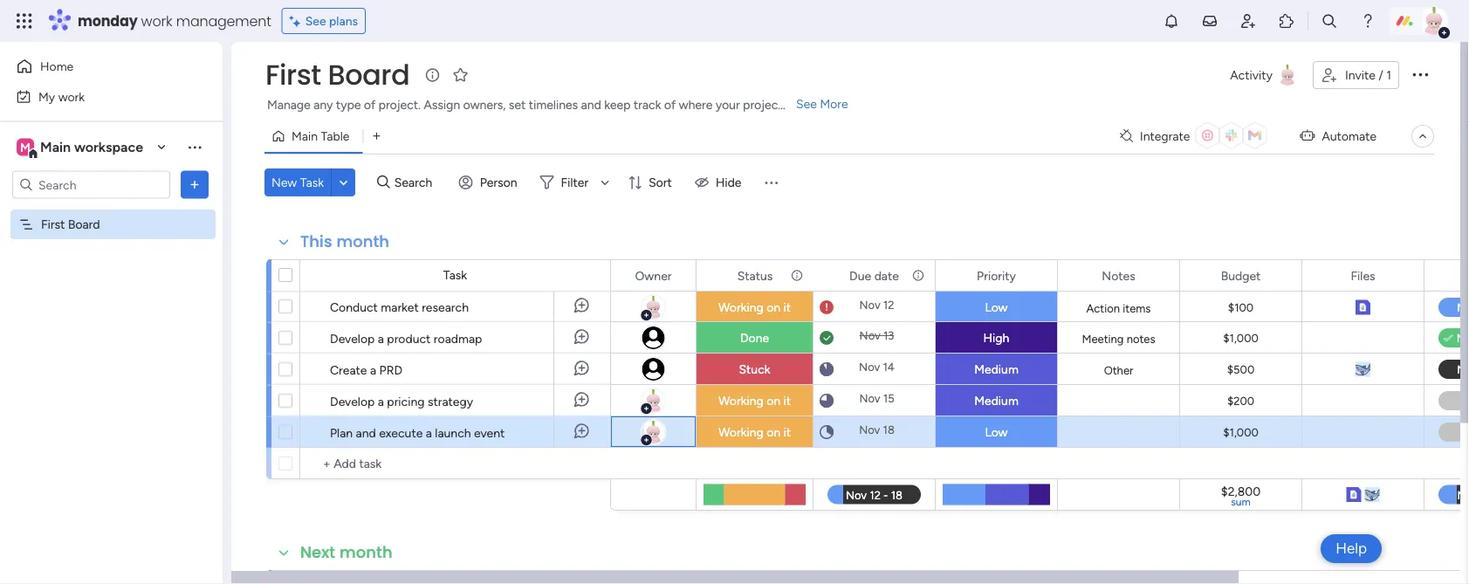 Task type: describe. For each thing, give the bounding box(es) containing it.
3 working from the top
[[719, 425, 764, 440]]

1 of from the left
[[364, 97, 376, 112]]

main table
[[292, 129, 350, 144]]

timelines
[[529, 97, 578, 112]]

1 vertical spatial task
[[444, 268, 467, 283]]

2 $1,000 from the top
[[1224, 426, 1259, 440]]

launch
[[435, 425, 471, 440]]

create a prd
[[330, 362, 403, 377]]

my work
[[38, 89, 85, 104]]

due
[[850, 268, 872, 283]]

sort button
[[621, 169, 683, 197]]

18
[[883, 423, 895, 437]]

task inside button
[[300, 175, 324, 190]]

this
[[300, 231, 332, 253]]

owners,
[[463, 97, 506, 112]]

autopilot image
[[1301, 124, 1316, 147]]

main for main workspace
[[40, 139, 71, 155]]

nov for nov 14
[[859, 360, 881, 374]]

nov for nov 18
[[859, 423, 881, 437]]

next month
[[300, 541, 393, 564]]

action
[[1087, 301, 1121, 315]]

done
[[741, 331, 770, 345]]

your
[[716, 97, 740, 112]]

nov 12
[[860, 298, 895, 312]]

1 $1,000 from the top
[[1224, 331, 1259, 345]]

person
[[480, 175, 517, 190]]

monday
[[78, 11, 138, 31]]

Files field
[[1347, 266, 1380, 285]]

15
[[884, 392, 895, 406]]

track
[[634, 97, 661, 112]]

more
[[820, 97, 849, 111]]

column information image for due date
[[912, 269, 926, 283]]

set
[[509, 97, 526, 112]]

see plans button
[[282, 8, 366, 34]]

main table button
[[265, 122, 363, 150]]

1 working on it from the top
[[719, 300, 791, 315]]

stuck
[[739, 362, 771, 377]]

help
[[1336, 540, 1368, 558]]

monday work management
[[78, 11, 271, 31]]

1 no file image from the top
[[1355, 328, 1371, 348]]

first inside the first board list box
[[41, 217, 65, 232]]

any
[[314, 97, 333, 112]]

research
[[422, 300, 469, 314]]

/
[[1379, 68, 1384, 83]]

notifications image
[[1163, 12, 1181, 30]]

12
[[884, 298, 895, 312]]

activity button
[[1224, 61, 1306, 89]]

Budget field
[[1217, 266, 1266, 285]]

2 low from the top
[[986, 425, 1008, 440]]

invite / 1 button
[[1313, 61, 1400, 89]]

hide
[[716, 175, 742, 190]]

other
[[1104, 363, 1134, 377]]

new task button
[[265, 169, 331, 197]]

2 working on it from the top
[[719, 393, 791, 408]]

plan and execute a launch event
[[330, 425, 505, 440]]

see for see more
[[797, 97, 817, 111]]

develop a pricing strategy
[[330, 394, 473, 409]]

owner
[[635, 268, 672, 283]]

2 on from the top
[[767, 393, 781, 408]]

home button
[[10, 52, 188, 80]]

stands.
[[786, 97, 825, 112]]

2 no file image from the top
[[1355, 390, 1371, 411]]

14
[[883, 360, 895, 374]]

1 medium from the top
[[975, 362, 1019, 377]]

$2,800
[[1222, 484, 1261, 499]]

see more link
[[795, 95, 850, 113]]

budget
[[1222, 268, 1261, 283]]

workspace
[[74, 139, 143, 155]]

workspace image
[[17, 138, 34, 157]]

hide button
[[688, 169, 752, 197]]

person button
[[452, 169, 528, 197]]

project
[[743, 97, 783, 112]]

strategy
[[428, 394, 473, 409]]

search everything image
[[1321, 12, 1339, 30]]

month for this month
[[337, 231, 390, 253]]

my work button
[[10, 83, 188, 110]]

Priority field
[[973, 266, 1021, 285]]

2 working from the top
[[719, 393, 764, 408]]

2 medium from the top
[[975, 393, 1019, 408]]

priority
[[977, 268, 1016, 283]]

conduct
[[330, 300, 378, 314]]

filter button
[[533, 169, 616, 197]]

work for my
[[58, 89, 85, 104]]

This month field
[[296, 231, 394, 253]]

project.
[[379, 97, 421, 112]]

2 it from the top
[[784, 393, 791, 408]]

keep
[[605, 97, 631, 112]]

date
[[875, 268, 899, 283]]

next
[[300, 541, 336, 564]]

nov 18
[[859, 423, 895, 437]]

0 vertical spatial and
[[581, 97, 602, 112]]

ruby anderson image
[[1421, 7, 1449, 35]]

apps image
[[1279, 12, 1296, 30]]

nov for nov 12
[[860, 298, 881, 312]]

automate
[[1323, 129, 1377, 144]]

meeting
[[1083, 332, 1124, 346]]

$100
[[1229, 301, 1254, 315]]

column information image for status
[[790, 269, 804, 283]]

1 horizontal spatial board
[[328, 55, 410, 94]]

$2,800 sum
[[1222, 484, 1261, 508]]

management
[[176, 11, 271, 31]]

invite members image
[[1240, 12, 1258, 30]]

event
[[474, 425, 505, 440]]

First Board field
[[261, 55, 414, 94]]

help image
[[1360, 12, 1377, 30]]

this month
[[300, 231, 390, 253]]

nov 13
[[860, 329, 895, 343]]

my
[[38, 89, 55, 104]]

0 horizontal spatial options image
[[186, 176, 203, 193]]

dapulse integrations image
[[1120, 130, 1134, 143]]

main workspace
[[40, 139, 143, 155]]

status
[[738, 268, 773, 283]]



Task type: vqa. For each thing, say whether or not it's contained in the screenshot.
See plans "icon"
no



Task type: locate. For each thing, give the bounding box(es) containing it.
low
[[986, 300, 1008, 315], [986, 425, 1008, 440]]

option
[[0, 209, 223, 212]]

board down 'search in workspace' "field"
[[68, 217, 100, 232]]

a for prd
[[370, 362, 376, 377]]

0 vertical spatial $1,000
[[1224, 331, 1259, 345]]

options image down workspace options icon on the left
[[186, 176, 203, 193]]

$1,000
[[1224, 331, 1259, 345], [1224, 426, 1259, 440]]

1 vertical spatial see
[[797, 97, 817, 111]]

0 horizontal spatial task
[[300, 175, 324, 190]]

main right workspace image
[[40, 139, 71, 155]]

0 horizontal spatial see
[[305, 14, 326, 28]]

nov left 12
[[860, 298, 881, 312]]

see inside 'button'
[[305, 14, 326, 28]]

develop for develop a product roadmap
[[330, 331, 375, 346]]

nov left 18
[[859, 423, 881, 437]]

Status field
[[733, 266, 778, 285]]

nov
[[860, 298, 881, 312], [860, 329, 881, 343], [859, 360, 881, 374], [860, 392, 881, 406], [859, 423, 881, 437]]

0 horizontal spatial and
[[356, 425, 376, 440]]

4 nov from the top
[[860, 392, 881, 406]]

3 working on it from the top
[[719, 425, 791, 440]]

board inside list box
[[68, 217, 100, 232]]

1 horizontal spatial options image
[[1410, 64, 1431, 84]]

0 vertical spatial develop
[[330, 331, 375, 346]]

and right plan
[[356, 425, 376, 440]]

files
[[1351, 268, 1376, 283]]

activity
[[1231, 68, 1273, 83]]

1 vertical spatial first
[[41, 217, 65, 232]]

v2 overdue deadline image
[[820, 299, 834, 316]]

1 horizontal spatial of
[[665, 97, 676, 112]]

1 nov from the top
[[860, 298, 881, 312]]

1
[[1387, 68, 1392, 83]]

first board inside list box
[[41, 217, 100, 232]]

on
[[767, 300, 781, 315], [767, 393, 781, 408], [767, 425, 781, 440]]

0 vertical spatial it
[[784, 300, 791, 315]]

1 vertical spatial develop
[[330, 394, 375, 409]]

action items
[[1087, 301, 1151, 315]]

assign
[[424, 97, 460, 112]]

work inside button
[[58, 89, 85, 104]]

1 horizontal spatial first
[[266, 55, 321, 94]]

1 develop from the top
[[330, 331, 375, 346]]

2 vertical spatial on
[[767, 425, 781, 440]]

first board
[[266, 55, 410, 94], [41, 217, 100, 232]]

working
[[719, 300, 764, 315], [719, 393, 764, 408], [719, 425, 764, 440]]

new
[[272, 175, 297, 190]]

main for main table
[[292, 129, 318, 144]]

task right new
[[300, 175, 324, 190]]

nov for nov 13
[[860, 329, 881, 343]]

a left product
[[378, 331, 384, 346]]

v2 done deadline image
[[820, 330, 834, 346]]

nov 14
[[859, 360, 895, 374]]

first up manage
[[266, 55, 321, 94]]

notes
[[1127, 332, 1156, 346]]

1 vertical spatial work
[[58, 89, 85, 104]]

first
[[266, 55, 321, 94], [41, 217, 65, 232]]

2 vertical spatial no file image
[[1355, 422, 1371, 443]]

1 horizontal spatial main
[[292, 129, 318, 144]]

a for pricing
[[378, 394, 384, 409]]

0 horizontal spatial column information image
[[790, 269, 804, 283]]

board
[[328, 55, 410, 94], [68, 217, 100, 232]]

plans
[[329, 14, 358, 28]]

2 nov from the top
[[860, 329, 881, 343]]

no file image
[[1355, 328, 1371, 348], [1355, 390, 1371, 411], [1355, 422, 1371, 443]]

see more
[[797, 97, 849, 111]]

due date
[[850, 268, 899, 283]]

13
[[884, 329, 895, 343]]

conduct market research
[[330, 300, 469, 314]]

items
[[1123, 301, 1151, 315]]

2 vertical spatial it
[[784, 425, 791, 440]]

0 vertical spatial first
[[266, 55, 321, 94]]

1 vertical spatial options image
[[186, 176, 203, 193]]

1 column information image from the left
[[790, 269, 804, 283]]

and
[[581, 97, 602, 112], [356, 425, 376, 440]]

board up type
[[328, 55, 410, 94]]

column information image right status
[[790, 269, 804, 283]]

select product image
[[16, 12, 33, 30]]

column information image right date
[[912, 269, 926, 283]]

0 vertical spatial task
[[300, 175, 324, 190]]

0 vertical spatial first board
[[266, 55, 410, 94]]

0 horizontal spatial main
[[40, 139, 71, 155]]

see left the plans
[[305, 14, 326, 28]]

2 vertical spatial working
[[719, 425, 764, 440]]

develop
[[330, 331, 375, 346], [330, 394, 375, 409]]

month inside field
[[337, 231, 390, 253]]

Due date field
[[846, 266, 904, 285]]

a for product
[[378, 331, 384, 346]]

2 vertical spatial working on it
[[719, 425, 791, 440]]

develop for develop a pricing strategy
[[330, 394, 375, 409]]

0 vertical spatial board
[[328, 55, 410, 94]]

0 horizontal spatial first board
[[41, 217, 100, 232]]

sum
[[1232, 496, 1251, 508]]

0 horizontal spatial work
[[58, 89, 85, 104]]

develop down "create"
[[330, 394, 375, 409]]

1 horizontal spatial and
[[581, 97, 602, 112]]

task
[[300, 175, 324, 190], [444, 268, 467, 283]]

task up research at the left of the page
[[444, 268, 467, 283]]

1 horizontal spatial work
[[141, 11, 173, 31]]

product
[[387, 331, 431, 346]]

1 horizontal spatial column information image
[[912, 269, 926, 283]]

3 no file image from the top
[[1355, 422, 1371, 443]]

1 vertical spatial $1,000
[[1224, 426, 1259, 440]]

dapulse checkmark sign image
[[1445, 328, 1454, 349]]

3 nov from the top
[[859, 360, 881, 374]]

1 low from the top
[[986, 300, 1008, 315]]

arrow down image
[[595, 172, 616, 193]]

a left prd
[[370, 362, 376, 377]]

month inside field
[[340, 541, 393, 564]]

first down 'search in workspace' "field"
[[41, 217, 65, 232]]

notes
[[1102, 268, 1136, 283]]

Search field
[[390, 170, 443, 195]]

prd
[[380, 362, 403, 377]]

table
[[321, 129, 350, 144]]

work right monday
[[141, 11, 173, 31]]

workspace selection element
[[17, 137, 146, 159]]

0 vertical spatial no file image
[[1355, 328, 1371, 348]]

month
[[337, 231, 390, 253], [340, 541, 393, 564]]

0 vertical spatial see
[[305, 14, 326, 28]]

1 vertical spatial low
[[986, 425, 1008, 440]]

develop down conduct
[[330, 331, 375, 346]]

0 vertical spatial working on it
[[719, 300, 791, 315]]

0 vertical spatial working
[[719, 300, 764, 315]]

a left pricing
[[378, 394, 384, 409]]

main inside the workspace selection element
[[40, 139, 71, 155]]

see left more
[[797, 97, 817, 111]]

of
[[364, 97, 376, 112], [665, 97, 676, 112]]

medium
[[975, 362, 1019, 377], [975, 393, 1019, 408]]

$500
[[1228, 363, 1255, 377]]

work right my
[[58, 89, 85, 104]]

0 horizontal spatial of
[[364, 97, 376, 112]]

Notes field
[[1098, 266, 1140, 285]]

a left launch at the left of the page
[[426, 425, 432, 440]]

1 vertical spatial working on it
[[719, 393, 791, 408]]

and left keep
[[581, 97, 602, 112]]

high
[[984, 331, 1010, 345]]

plan
[[330, 425, 353, 440]]

manage
[[267, 97, 311, 112]]

of right type
[[364, 97, 376, 112]]

1 horizontal spatial first board
[[266, 55, 410, 94]]

see plans
[[305, 14, 358, 28]]

develop a product roadmap
[[330, 331, 482, 346]]

menu image
[[763, 174, 780, 191]]

main inside main table button
[[292, 129, 318, 144]]

angle down image
[[339, 176, 348, 189]]

it
[[784, 300, 791, 315], [784, 393, 791, 408], [784, 425, 791, 440]]

0 horizontal spatial first
[[41, 217, 65, 232]]

pricing
[[387, 394, 425, 409]]

collapse board header image
[[1417, 129, 1431, 143]]

options image right 1
[[1410, 64, 1431, 84]]

filter
[[561, 175, 589, 190]]

$1,000 down $200
[[1224, 426, 1259, 440]]

nov 15
[[860, 392, 895, 406]]

create
[[330, 362, 367, 377]]

new task
[[272, 175, 324, 190]]

1 vertical spatial no file image
[[1355, 390, 1371, 411]]

first board up type
[[266, 55, 410, 94]]

v2 search image
[[377, 173, 390, 192]]

3 on from the top
[[767, 425, 781, 440]]

1 working from the top
[[719, 300, 764, 315]]

invite / 1
[[1346, 68, 1392, 83]]

1 vertical spatial medium
[[975, 393, 1019, 408]]

3 it from the top
[[784, 425, 791, 440]]

main
[[292, 129, 318, 144], [40, 139, 71, 155]]

1 on from the top
[[767, 300, 781, 315]]

0 vertical spatial work
[[141, 11, 173, 31]]

first board down 'search in workspace' "field"
[[41, 217, 100, 232]]

nov for nov 15
[[860, 392, 881, 406]]

nov left 15
[[860, 392, 881, 406]]

0 horizontal spatial board
[[68, 217, 100, 232]]

Next month field
[[296, 541, 397, 564]]

1 it from the top
[[784, 300, 791, 315]]

invite
[[1346, 68, 1376, 83]]

integrate
[[1141, 129, 1191, 144]]

of right track
[[665, 97, 676, 112]]

1 horizontal spatial task
[[444, 268, 467, 283]]

workspace options image
[[186, 138, 203, 156]]

roadmap
[[434, 331, 482, 346]]

1 vertical spatial working
[[719, 393, 764, 408]]

market
[[381, 300, 419, 314]]

$1,000 down $100
[[1224, 331, 1259, 345]]

add to favorites image
[[452, 66, 469, 83]]

nov left the "13"
[[860, 329, 881, 343]]

month right next
[[340, 541, 393, 564]]

meeting notes
[[1083, 332, 1156, 346]]

manage any type of project. assign owners, set timelines and keep track of where your project stands.
[[267, 97, 825, 112]]

1 vertical spatial month
[[340, 541, 393, 564]]

0 vertical spatial low
[[986, 300, 1008, 315]]

work
[[141, 11, 173, 31], [58, 89, 85, 104]]

where
[[679, 97, 713, 112]]

1 vertical spatial board
[[68, 217, 100, 232]]

0 vertical spatial month
[[337, 231, 390, 253]]

m
[[20, 140, 31, 155]]

$200
[[1228, 394, 1255, 408]]

see for see plans
[[305, 14, 326, 28]]

1 vertical spatial it
[[784, 393, 791, 408]]

home
[[40, 59, 74, 74]]

options image
[[1410, 64, 1431, 84], [186, 176, 203, 193]]

0 vertical spatial on
[[767, 300, 781, 315]]

sort
[[649, 175, 672, 190]]

show board description image
[[422, 66, 443, 84]]

month right this in the left of the page
[[337, 231, 390, 253]]

0 vertical spatial medium
[[975, 362, 1019, 377]]

execute
[[379, 425, 423, 440]]

0 vertical spatial options image
[[1410, 64, 1431, 84]]

2 of from the left
[[665, 97, 676, 112]]

first board list box
[[0, 206, 223, 475]]

1 vertical spatial first board
[[41, 217, 100, 232]]

5 nov from the top
[[859, 423, 881, 437]]

2 column information image from the left
[[912, 269, 926, 283]]

inbox image
[[1202, 12, 1219, 30]]

None field
[[1459, 266, 1470, 285]]

work for monday
[[141, 11, 173, 31]]

month for next month
[[340, 541, 393, 564]]

+ Add task text field
[[309, 453, 603, 474]]

Search in workspace field
[[37, 175, 146, 195]]

main left table
[[292, 129, 318, 144]]

Owner field
[[631, 266, 676, 285]]

a
[[378, 331, 384, 346], [370, 362, 376, 377], [378, 394, 384, 409], [426, 425, 432, 440]]

column information image
[[790, 269, 804, 283], [912, 269, 926, 283]]

1 vertical spatial and
[[356, 425, 376, 440]]

1 horizontal spatial see
[[797, 97, 817, 111]]

add view image
[[373, 130, 380, 143]]

2 develop from the top
[[330, 394, 375, 409]]

nov left 14
[[859, 360, 881, 374]]

1 vertical spatial on
[[767, 393, 781, 408]]



